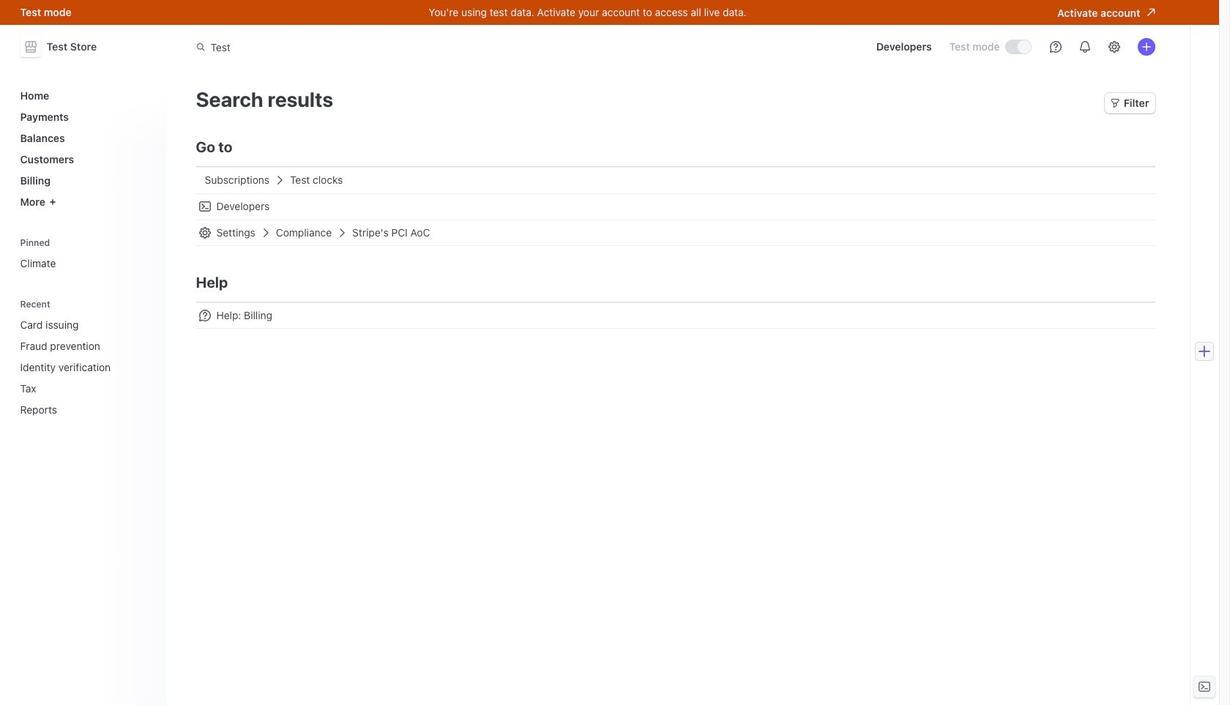 Task type: describe. For each thing, give the bounding box(es) containing it.
help image
[[1050, 41, 1062, 53]]

pinned element
[[14, 233, 158, 275]]

notifications image
[[1079, 41, 1091, 53]]

clear history image
[[143, 300, 152, 309]]

Search text field
[[187, 33, 600, 60]]



Task type: locate. For each thing, give the bounding box(es) containing it.
edit pins image
[[143, 238, 152, 247]]

settings image
[[1109, 41, 1120, 53]]

None search field
[[187, 33, 600, 60]]

recent element
[[14, 294, 158, 422], [14, 313, 158, 422]]

Test mode checkbox
[[1006, 40, 1031, 54]]

core navigation links element
[[14, 84, 158, 214]]

2 recent element from the top
[[14, 313, 158, 422]]

1 recent element from the top
[[14, 294, 158, 422]]



Task type: vqa. For each thing, say whether or not it's contained in the screenshot.
help
no



